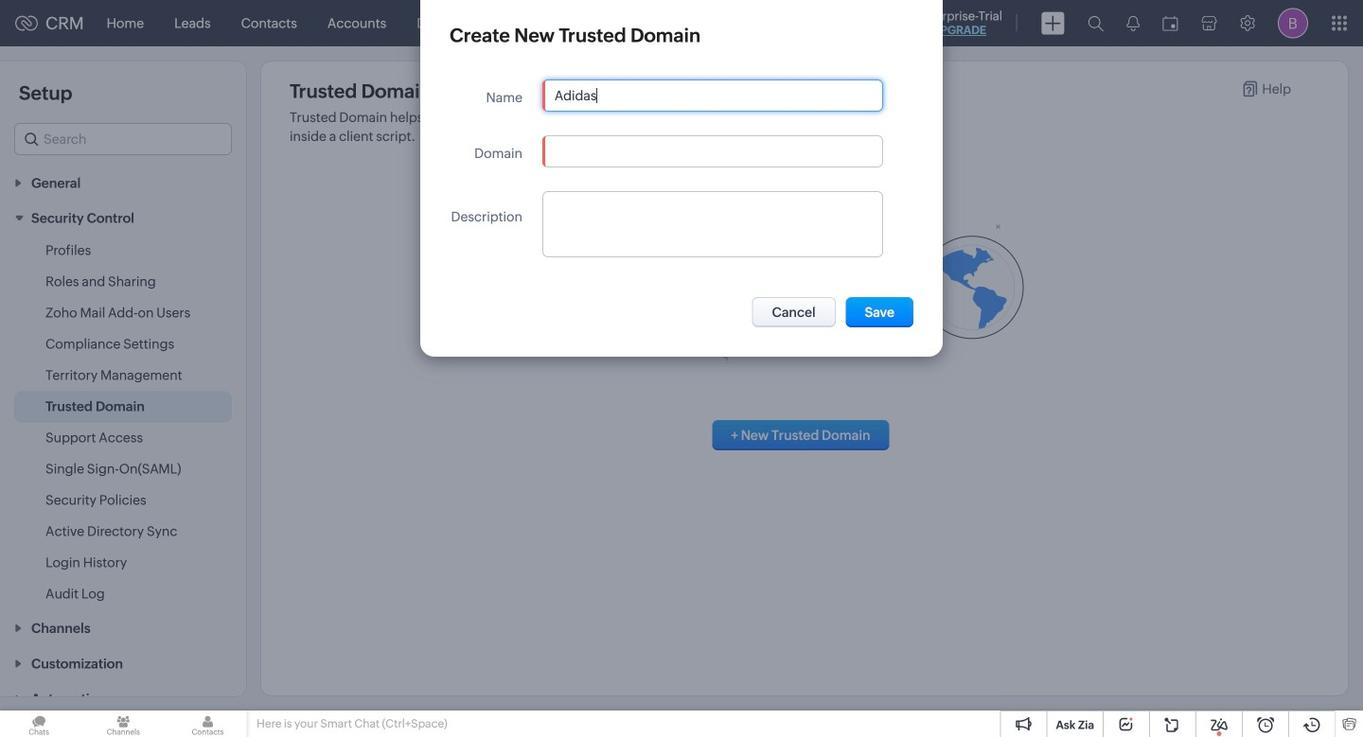 Task type: vqa. For each thing, say whether or not it's contained in the screenshot.
tab list containing Ongoing
no



Task type: describe. For each thing, give the bounding box(es) containing it.
profile image
[[1279, 8, 1309, 38]]

contacts image
[[169, 711, 247, 738]]

profile element
[[1267, 0, 1320, 46]]

landing image
[[586, 222, 1024, 361]]



Task type: locate. For each thing, give the bounding box(es) containing it.
signals element
[[1116, 0, 1152, 46]]

channels image
[[84, 711, 162, 738]]

None text field
[[544, 81, 883, 111]]

None text field
[[544, 136, 883, 167], [544, 192, 883, 257], [544, 136, 883, 167], [544, 192, 883, 257]]

signals image
[[1127, 15, 1140, 31]]

region
[[0, 236, 246, 611]]

logo image
[[15, 16, 38, 31]]

chats image
[[0, 711, 78, 738]]



